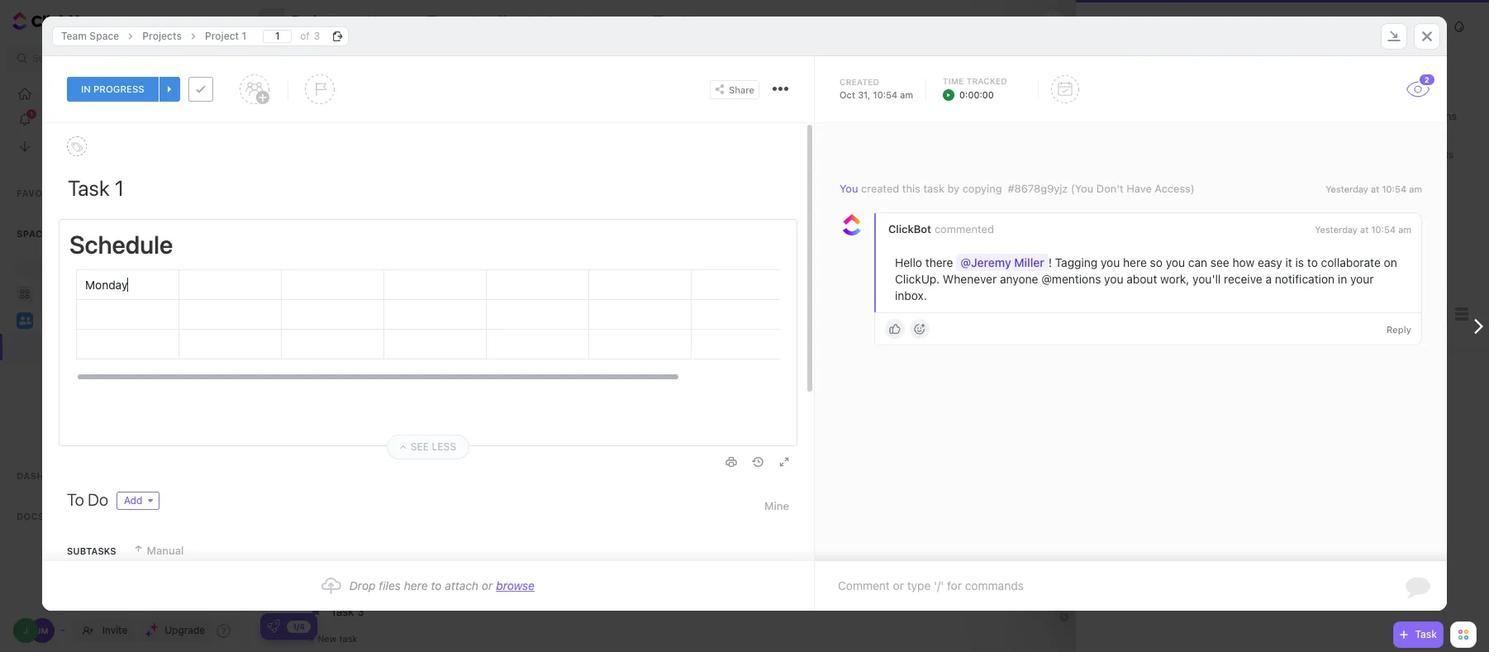 Task type: locate. For each thing, give the bounding box(es) containing it.
projects inside sidebar navigation
[[59, 340, 100, 354]]

10:54 right 31,
[[873, 89, 898, 100]]

project 1 link down everything link
[[0, 360, 216, 387]]

0 vertical spatial yesterday
[[1326, 183, 1368, 194]]

0 vertical spatial at
[[1371, 183, 1379, 194]]

projects down everything
[[59, 340, 100, 354]]

0 vertical spatial am
[[900, 89, 913, 100]]

1 horizontal spatial in
[[1338, 272, 1347, 286]]

here up "about"
[[1123, 256, 1147, 270]]

tagging
[[1055, 256, 1098, 270]]

project 1 inside the task locations element
[[205, 29, 246, 42]]

10:54 down comments button
[[1382, 183, 1407, 194]]

0:00:00
[[959, 89, 994, 100]]

project 1 up '⌘k'
[[205, 29, 246, 42]]

to do
[[67, 490, 108, 509]]

0 horizontal spatial 2
[[357, 573, 364, 586]]

there
[[925, 256, 953, 270]]

1 horizontal spatial at
[[1371, 183, 1379, 194]]

table
[[669, 13, 699, 27]]

share button inside task details element
[[710, 80, 759, 99]]

task settings image
[[778, 87, 782, 91]]

set priority element
[[305, 74, 335, 104]]

1 horizontal spatial 2
[[1244, 21, 1249, 31]]

1 horizontal spatial search
[[277, 50, 309, 62]]

2 vertical spatial 2
[[357, 573, 364, 586]]

schedule
[[69, 230, 173, 259]]

files
[[379, 578, 401, 593]]

project inside sidebar navigation
[[60, 367, 93, 379]]

1 vertical spatial hide
[[1386, 388, 1408, 399]]

3
[[314, 29, 320, 42], [227, 368, 232, 378], [357, 604, 364, 618]]

1 inside the task locations element
[[242, 29, 246, 42]]

0 vertical spatial hide closed
[[1386, 91, 1447, 102]]

0 vertical spatial in
[[81, 83, 91, 95]]

0 vertical spatial project 1 link
[[197, 26, 255, 46]]

1
[[242, 29, 246, 42], [96, 367, 101, 379]]

hide up sharing & permissions
[[1386, 91, 1408, 102]]

0 horizontal spatial to
[[431, 578, 442, 593]]

list
[[385, 13, 405, 27]]

0 vertical spatial here
[[1123, 256, 1147, 270]]

project 1 link
[[197, 26, 255, 46], [0, 360, 216, 387]]

1 vertical spatial hide closed button
[[1370, 385, 1451, 401]]

onboarding checklist button element
[[267, 620, 280, 633]]

yesterday at 10:54 am up collaborate
[[1315, 224, 1411, 235]]

search
[[277, 50, 309, 62], [32, 52, 65, 64]]

search for search
[[32, 52, 65, 64]]

2 hide closed button from the top
[[1370, 385, 1451, 401]]

don't
[[1096, 182, 1124, 195]]

0 vertical spatial yesterday at 10:54 am
[[1326, 183, 1422, 194]]

am
[[900, 89, 913, 100], [1409, 183, 1422, 194], [1398, 224, 1411, 235]]

2 horizontal spatial 2
[[1425, 75, 1429, 84]]

upgrade link
[[139, 619, 212, 642]]

2 closed from the top
[[1410, 388, 1447, 399]]

show more
[[41, 139, 97, 152]]

task
[[331, 573, 354, 586], [331, 604, 354, 618], [1415, 628, 1437, 640]]

0 horizontal spatial 3
[[227, 368, 232, 378]]

how
[[1233, 256, 1255, 270]]

space
[[1127, 21, 1153, 31], [90, 29, 119, 42], [128, 262, 158, 272], [72, 313, 104, 327]]

1 horizontal spatial project
[[205, 29, 239, 42]]

to right is
[[1307, 256, 1318, 270]]

1 vertical spatial new
[[317, 633, 337, 643]]

of 3
[[300, 29, 320, 42]]

hide closed button down reply
[[1370, 385, 1451, 401]]

0 vertical spatial 1
[[242, 29, 246, 42]]

share inside task details element
[[729, 84, 754, 95]]

0 vertical spatial task
[[923, 182, 944, 195]]

task locations element
[[42, 16, 1447, 56]]

yesterday at 10:54 am for you created this task by copying #8678g9yjz (you don't have access)
[[1326, 183, 1422, 194]]

notification
[[1275, 272, 1335, 286]]

2 for task 2
[[357, 573, 364, 586]]

0 horizontal spatial project
[[60, 367, 93, 379]]

1 horizontal spatial share button
[[1420, 7, 1474, 34]]

1 vertical spatial 3
[[227, 368, 232, 378]]

hide closed up permissions
[[1386, 91, 1447, 102]]

0 vertical spatial 3
[[314, 29, 320, 42]]

0 vertical spatial closed
[[1410, 91, 1447, 102]]

projects inside the task locations element
[[142, 29, 182, 42]]

3 inside the task locations element
[[314, 29, 320, 42]]

1 vertical spatial yesterday at 10:54 am
[[1315, 224, 1411, 235]]

task
[[923, 182, 944, 195], [339, 633, 357, 643]]

0 vertical spatial hide
[[1386, 91, 1408, 102]]

2 vertical spatial task
[[1415, 628, 1437, 640]]

1 vertical spatial project 1 link
[[0, 360, 216, 387]]

projects up progress
[[142, 29, 182, 42]]

1 vertical spatial hide closed
[[1386, 388, 1447, 399]]

1 horizontal spatial project 1
[[205, 29, 246, 42]]

space inside the task locations element
[[90, 29, 119, 42]]

closed for second hide closed button from the bottom of the page
[[1410, 91, 1447, 102]]

project 1 link up '⌘k'
[[197, 26, 255, 46]]

team space inside sidebar navigation
[[41, 313, 104, 327]]

hide closed button up sharing & permissions
[[1370, 88, 1451, 105]]

1 inside sidebar navigation
[[96, 367, 101, 379]]

inbox.
[[895, 289, 927, 303]]

search inside sidebar navigation
[[32, 52, 65, 64]]

1 vertical spatial am
[[1409, 183, 1422, 194]]

am inside created oct 31, 10:54 am
[[900, 89, 913, 100]]

0 horizontal spatial search
[[32, 52, 65, 64]]

yesterday at 10:54 am down comments button
[[1326, 183, 1422, 194]]

1 closed from the top
[[1410, 91, 1447, 102]]

projects left project 2
[[1164, 21, 1200, 31]]

0 vertical spatial 10:54
[[873, 89, 898, 100]]

3 for of 3
[[314, 29, 320, 42]]

1 vertical spatial task
[[339, 633, 357, 643]]

tasks...
[[312, 50, 346, 62]]

new right +
[[317, 633, 337, 643]]

1 vertical spatial share
[[729, 84, 754, 95]]

search for search tasks...
[[277, 50, 309, 62]]

hide down reply
[[1386, 388, 1408, 399]]

2 horizontal spatial project
[[1210, 21, 1241, 31]]

oct
[[840, 89, 855, 100]]

⌘k
[[213, 52, 229, 64]]

1 vertical spatial 1
[[96, 367, 101, 379]]

closed down reply
[[1410, 388, 1447, 399]]

1 vertical spatial yesterday
[[1315, 224, 1358, 235]]

2 vertical spatial 3
[[357, 604, 364, 618]]

Search tasks... text field
[[277, 45, 414, 68]]

closed up permissions
[[1410, 91, 1447, 102]]

projects inside button
[[292, 13, 343, 28]]

0 horizontal spatial in
[[81, 83, 91, 95]]

0 vertical spatial task
[[331, 573, 354, 586]]

0 vertical spatial project 1
[[205, 29, 246, 42]]

see
[[1211, 256, 1229, 270]]

0 vertical spatial 2
[[1244, 21, 1249, 31]]

in down collaborate
[[1338, 272, 1347, 286]]

1 horizontal spatial 1
[[242, 29, 246, 42]]

0 horizontal spatial new
[[104, 262, 125, 272]]

1 vertical spatial task
[[331, 604, 354, 618]]

0 horizontal spatial share
[[729, 84, 754, 95]]

0 horizontal spatial here
[[404, 578, 428, 593]]

2
[[1244, 21, 1249, 31], [1425, 75, 1429, 84], [357, 573, 364, 586]]

1 horizontal spatial task
[[923, 182, 944, 195]]

1 vertical spatial share button
[[710, 80, 759, 99]]

closed for first hide closed button from the bottom
[[1410, 388, 1447, 399]]

1 vertical spatial 10:54
[[1382, 183, 1407, 194]]

comments button
[[1376, 143, 1464, 165]]

in inside dropdown button
[[81, 83, 91, 95]]

search down of
[[277, 50, 309, 62]]

a
[[1266, 272, 1272, 286]]

1 vertical spatial in
[[1338, 272, 1347, 286]]

projects
[[292, 13, 343, 28], [1164, 21, 1200, 31], [142, 29, 182, 42], [59, 340, 100, 354]]

task inside region
[[923, 182, 944, 195]]

miller
[[1014, 256, 1044, 270]]

new inside sidebar navigation
[[104, 262, 125, 272]]

1 hide from the top
[[1386, 91, 1408, 102]]

2 vertical spatial am
[[1398, 224, 1411, 235]]

this
[[902, 182, 920, 195]]

0 vertical spatial to
[[1307, 256, 1318, 270]]

1 vertical spatial project 1
[[60, 367, 101, 379]]

project 2 link
[[1210, 21, 1249, 31]]

at down comments button
[[1371, 183, 1379, 194]]

1 vertical spatial closed
[[1410, 388, 1447, 399]]

board link
[[443, 0, 482, 41]]

0 horizontal spatial share button
[[710, 80, 759, 99]]

1 horizontal spatial to
[[1307, 256, 1318, 270]]

see less
[[411, 440, 456, 453]]

project 1 link inside the task locations element
[[197, 26, 255, 46]]

you
[[1101, 256, 1120, 270], [1166, 256, 1185, 270], [1104, 272, 1123, 286]]

at up collaborate
[[1360, 224, 1369, 235]]

anyone
[[1000, 272, 1038, 286]]

hide closed down reply
[[1386, 388, 1447, 399]]

new
[[104, 262, 125, 272], [317, 633, 337, 643]]

project 1 down everything
[[60, 367, 101, 379]]

of
[[300, 29, 310, 42]]

2 button
[[1406, 73, 1436, 98]]

1 horizontal spatial here
[[1123, 256, 1147, 270]]

home
[[41, 86, 71, 100]]

about
[[1127, 272, 1157, 286]]

search up the home
[[32, 52, 65, 64]]

0 horizontal spatial at
[[1360, 224, 1369, 235]]

projects up of 3
[[292, 13, 343, 28]]

share button left task settings "image"
[[710, 80, 759, 99]]

onboarding checklist button image
[[267, 620, 280, 633]]

0 vertical spatial share
[[1441, 15, 1468, 27]]

sharing & permissions link
[[1318, 105, 1464, 126]]

task for task 2
[[331, 573, 354, 586]]

1 horizontal spatial 3
[[314, 29, 320, 42]]

in inside ! tagging you here so you can see how easy it is to collaborate on clickup. whenever anyone @mentions you about work, you'll receive a notification in your inbox.
[[1338, 272, 1347, 286]]

task 2 link
[[326, 566, 988, 594]]

task down task 3
[[339, 633, 357, 643]]

time tracked
[[943, 76, 1007, 86]]

2 vertical spatial 10:54
[[1371, 224, 1396, 235]]

0 horizontal spatial 1
[[96, 367, 101, 379]]

1 horizontal spatial new
[[317, 633, 337, 643]]

share button right minimize task icon
[[1420, 7, 1474, 34]]

notifications link
[[0, 107, 249, 133]]

team space link
[[1101, 21, 1153, 31], [53, 26, 127, 46], [41, 307, 234, 334]]

new up monday
[[104, 262, 125, 272]]

Set task position in this List number field
[[263, 29, 292, 43]]

progress
[[93, 83, 144, 95]]

1 vertical spatial at
[[1360, 224, 1369, 235]]

hide closed button
[[1370, 88, 1451, 105], [1370, 385, 1451, 401]]

projects link
[[1164, 21, 1200, 31], [134, 26, 190, 46], [2, 334, 199, 360]]

more
[[72, 139, 97, 152]]

you right tagging
[[1101, 256, 1120, 270]]

projects link down everything link
[[2, 334, 199, 360]]

2 inside dropdown button
[[1425, 75, 1429, 84]]

task left the by
[[923, 182, 944, 195]]

0 vertical spatial hide closed button
[[1370, 88, 1451, 105]]

task 2
[[331, 573, 364, 586]]

10:54 for commented
[[1371, 224, 1396, 235]]

0 vertical spatial new
[[104, 262, 125, 272]]

in right the home
[[81, 83, 91, 95]]

closed
[[1410, 91, 1447, 102], [1410, 388, 1447, 399]]

to left attach
[[431, 578, 442, 593]]

copying
[[962, 182, 1002, 195]]

team space inside the task locations element
[[61, 29, 119, 42]]

share
[[1441, 15, 1468, 27], [729, 84, 754, 95]]

10:54 for created
[[1382, 183, 1407, 194]]

1 vertical spatial 2
[[1425, 75, 1429, 84]]

here right files
[[404, 578, 428, 593]]

3 for task 3
[[357, 604, 364, 618]]

to
[[67, 490, 84, 509]]

10:54 up the on
[[1371, 224, 1396, 235]]

2 horizontal spatial 3
[[357, 604, 364, 618]]

31,
[[858, 89, 870, 100]]

0 horizontal spatial project 1
[[60, 367, 101, 379]]



Task type: describe. For each thing, give the bounding box(es) containing it.
project 1 inside sidebar navigation
[[60, 367, 101, 379]]

3 inside sidebar navigation
[[227, 368, 232, 378]]

sidebar navigation
[[0, 0, 249, 652]]

+ new task
[[309, 633, 357, 643]]

monday
[[85, 278, 128, 292]]

permissions
[[1397, 109, 1457, 122]]

home link
[[0, 80, 249, 107]]

mine
[[764, 499, 789, 512]]

reply
[[1387, 324, 1411, 334]]

10:54 inside created oct 31, 10:54 am
[[873, 89, 898, 100]]

whenever
[[943, 272, 997, 286]]

+
[[309, 633, 315, 643]]

(you
[[1071, 182, 1094, 195]]

automations
[[1318, 14, 1379, 26]]

minimize task image
[[1387, 31, 1401, 41]]

can
[[1188, 256, 1207, 270]]

manual button
[[133, 536, 184, 564]]

2 hide from the top
[[1386, 388, 1408, 399]]

1 vertical spatial here
[[404, 578, 428, 593]]

task 3
[[331, 604, 364, 618]]

comments
[[1407, 149, 1454, 159]]

task for task 3
[[331, 604, 354, 618]]

you up work,
[[1166, 256, 1185, 270]]

add button
[[117, 492, 159, 510]]

#8678g9yjz
[[1008, 182, 1068, 195]]

calendar link
[[514, 0, 569, 41]]

at for you created this task by copying #8678g9yjz (you don't have access)
[[1371, 183, 1379, 194]]

0:00:00 button
[[943, 88, 1017, 102]]

task history region
[[815, 123, 1447, 561]]

2 hide closed from the top
[[1386, 388, 1447, 399]]

your
[[1350, 272, 1374, 286]]

task 3 link
[[326, 597, 988, 625]]

to inside ! tagging you here so you can see how easy it is to collaborate on clickup. whenever anyone @mentions you about work, you'll receive a notification in your inbox.
[[1307, 256, 1318, 270]]

clickbot
[[888, 222, 931, 236]]

projects for projects link underneath everything link
[[59, 340, 100, 354]]

hello there @jeremy miller
[[895, 256, 1044, 270]]

project inside the task locations element
[[205, 29, 239, 42]]

projects for the projects button
[[292, 13, 343, 28]]

search tasks...
[[277, 50, 346, 62]]

2 for project 2
[[1244, 21, 1249, 31]]

browse link
[[496, 578, 535, 593]]

drop files here to attach or browse
[[349, 578, 535, 593]]

on
[[1384, 256, 1397, 270]]

hello
[[895, 256, 922, 270]]

1 hide closed button from the top
[[1370, 88, 1451, 105]]

gantt
[[601, 13, 631, 27]]

sharing
[[1345, 109, 1383, 122]]

schedule dialog
[[42, 16, 1447, 625]]

gantt link
[[601, 0, 638, 41]]

or
[[482, 578, 493, 593]]

team inside sidebar navigation
[[41, 313, 69, 327]]

do
[[88, 490, 108, 509]]

here inside ! tagging you here so you can see how easy it is to collaborate on clickup. whenever anyone @mentions you about work, you'll receive a notification in your inbox.
[[1123, 256, 1147, 270]]

task details element
[[42, 56, 1447, 123]]

team inside the task locations element
[[61, 29, 87, 42]]

receive
[[1224, 272, 1262, 286]]

projects for projects link over progress
[[142, 29, 182, 42]]

@mentions
[[1041, 272, 1101, 286]]

@jeremy
[[960, 256, 1011, 270]]

have
[[1127, 182, 1152, 195]]

dashboards
[[17, 470, 85, 481]]

calendar
[[514, 13, 563, 27]]

yesterday for you created this task by copying #8678g9yjz (you don't have access)
[[1326, 183, 1368, 194]]

!
[[1049, 256, 1052, 270]]

everything link
[[0, 281, 249, 307]]

0 vertical spatial share button
[[1420, 7, 1474, 34]]

invite
[[102, 624, 127, 636]]

Edit task name text field
[[68, 174, 789, 202]]

yesterday for clickbot commented
[[1315, 224, 1358, 235]]

1 horizontal spatial share
[[1441, 15, 1468, 27]]

upgrade
[[165, 624, 205, 636]]

show
[[41, 139, 69, 152]]

tracked
[[967, 76, 1007, 86]]

so
[[1150, 256, 1163, 270]]

created
[[840, 77, 879, 87]]

you'll
[[1193, 272, 1221, 286]]

board
[[443, 13, 476, 27]]

in progress
[[81, 83, 144, 95]]

am for created
[[1409, 183, 1422, 194]]

set priority image
[[305, 74, 335, 104]]

1 hide closed from the top
[[1386, 91, 1447, 102]]

1 vertical spatial to
[[431, 578, 442, 593]]

! tagging you here so you can see how easy it is to collaborate on clickup. whenever anyone @mentions you about work, you'll receive a notification in your inbox.
[[895, 256, 1400, 303]]

everything
[[41, 287, 95, 300]]

1/4
[[293, 621, 305, 631]]

@jeremy miller button
[[956, 254, 1049, 271]]

sharing & permissions
[[1345, 109, 1457, 122]]

easy
[[1258, 256, 1282, 270]]

drop
[[349, 578, 376, 593]]

time
[[943, 76, 964, 86]]

yesterday at 10:54 am for clickbot commented
[[1315, 224, 1411, 235]]

you left "about"
[[1104, 272, 1123, 286]]

favorites button
[[0, 173, 249, 212]]

it
[[1286, 256, 1292, 270]]

created
[[861, 182, 899, 195]]

0 horizontal spatial task
[[339, 633, 357, 643]]

by
[[947, 182, 960, 195]]

task body element
[[42, 123, 897, 625]]

projects link left project 2
[[1164, 21, 1200, 31]]

see
[[411, 440, 429, 453]]

mine link
[[764, 492, 789, 520]]

new space
[[104, 262, 158, 272]]

created oct 31, 10:54 am
[[840, 77, 913, 100]]

projects button
[[285, 2, 343, 39]]

at for clickbot commented
[[1360, 224, 1369, 235]]

you
[[840, 182, 858, 195]]

commented
[[935, 222, 994, 236]]

projects link up progress
[[134, 26, 190, 46]]

user friends image
[[19, 316, 31, 326]]

am for commented
[[1398, 224, 1411, 235]]

clickbot commented
[[888, 222, 994, 236]]



Task type: vqa. For each thing, say whether or not it's contained in the screenshot.
'you'll'
yes



